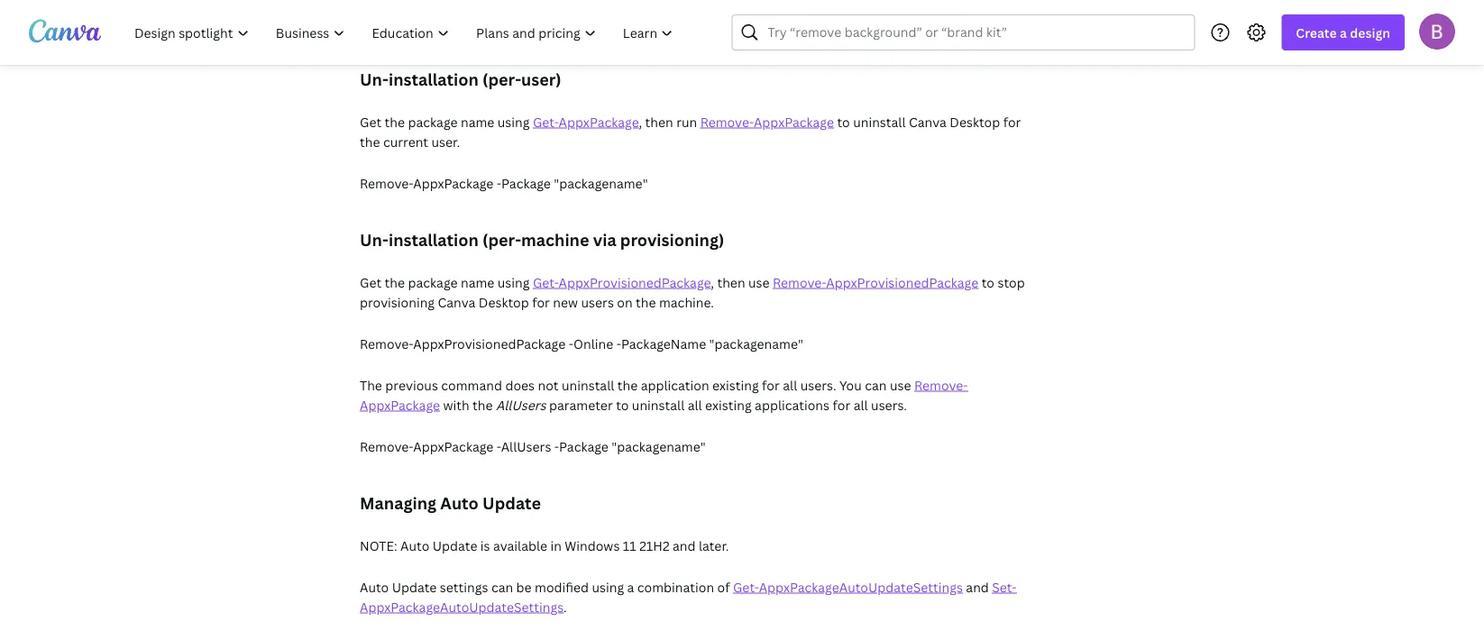 Task type: describe. For each thing, give the bounding box(es) containing it.
desktop inside to stop provisioning canva desktop for new users on the machine.
[[479, 294, 529, 311]]

command
[[441, 376, 502, 394]]

to for uninstall
[[837, 113, 850, 130]]

settings
[[440, 578, 488, 596]]

the left application
[[617, 376, 638, 394]]

using for get-appxpackage
[[498, 113, 530, 130]]

you
[[839, 376, 862, 394]]

0 vertical spatial and
[[673, 537, 696, 554]]

all for existing
[[783, 376, 797, 394]]

of
[[717, 578, 730, 596]]

set- appxpackageautoupdatesettings link
[[360, 578, 1017, 615]]

- for package
[[497, 174, 501, 192]]

remove-appxprovisionedpackage link
[[773, 274, 979, 291]]

appxpackage for remove- appxpackage
[[360, 396, 440, 413]]

uninstall for with the allusers parameter to uninstall all existing applications for all users.
[[632, 396, 685, 413]]

via
[[593, 229, 616, 251]]

uninstall for the previous command does not uninstall the application existing for all users. you can use
[[562, 376, 614, 394]]

packagename
[[621, 335, 706, 352]]

using for get-appxprovisionedpackage
[[498, 274, 530, 291]]

2 vertical spatial update
[[392, 578, 437, 596]]

remove-appxpackage link
[[700, 113, 834, 130]]

2 vertical spatial get-
[[733, 578, 759, 596]]

0 vertical spatial existing
[[712, 376, 759, 394]]

, for , then run
[[639, 113, 642, 130]]

parameter
[[549, 396, 613, 413]]

top level navigation element
[[123, 14, 688, 50]]

then for run
[[645, 113, 673, 130]]

machine
[[521, 229, 589, 251]]

1 horizontal spatial package
[[559, 438, 609, 455]]

not
[[538, 376, 559, 394]]

run
[[676, 113, 697, 130]]

remove- appxpackage
[[360, 376, 968, 413]]

to uninstall canva desktop for the current user.
[[360, 113, 1021, 150]]

does
[[505, 376, 535, 394]]

1 vertical spatial and
[[966, 578, 989, 596]]

0 vertical spatial allusers
[[496, 396, 546, 413]]

1 vertical spatial a
[[627, 578, 634, 596]]

remove- for remove-appxpackage -allusers -package "packagename"
[[360, 438, 413, 455]]

create
[[1296, 24, 1337, 41]]

current
[[383, 133, 428, 150]]

canva inside to uninstall canva desktop for the current user.
[[909, 113, 947, 130]]

remove-appxpackage -allusers -package "packagename"
[[360, 438, 706, 455]]

1 vertical spatial existing
[[705, 396, 752, 413]]

get-appxprovisionedpackage link
[[533, 274, 711, 291]]

name for get-appxprovisionedpackage
[[461, 274, 494, 291]]

design
[[1350, 24, 1390, 41]]

un-installation (per-user)
[[360, 68, 562, 90]]

auto for managing
[[440, 492, 479, 514]]

remove- for remove-appxpackage -package "packagename"
[[360, 174, 413, 192]]

to for stop
[[982, 274, 995, 291]]

managing
[[360, 492, 437, 514]]

get- for appxpackage
[[533, 113, 559, 130]]

create a design
[[1296, 24, 1390, 41]]

(per- for user)
[[482, 68, 521, 90]]

available
[[493, 537, 547, 554]]

remove- appxpackage link
[[360, 376, 968, 413]]

users. for existing
[[800, 376, 836, 394]]

the previous command does not uninstall the application existing for all users. you can use
[[360, 376, 914, 394]]

remove-appxpackage -package "packagename"
[[360, 174, 648, 192]]

2 vertical spatial to
[[616, 396, 629, 413]]

un-installation (per-machine via provisioning)
[[360, 229, 724, 251]]

note: auto update is available in windows 11 21h2 and later.
[[360, 537, 729, 554]]

user.
[[431, 133, 460, 150]]

0 vertical spatial "packagename"
[[554, 174, 648, 192]]

note:
[[360, 537, 397, 554]]

21h2
[[639, 537, 670, 554]]

bob builder image
[[1419, 13, 1455, 49]]

get for to uninstall canva desktop for the current user.
[[360, 113, 382, 130]]

desktop inside to uninstall canva desktop for the current user.
[[950, 113, 1000, 130]]

users
[[581, 294, 614, 311]]

application
[[641, 376, 709, 394]]

0 vertical spatial can
[[865, 376, 887, 394]]

all for applications
[[854, 396, 868, 413]]

to stop provisioning canva desktop for new users on the machine.
[[360, 274, 1025, 311]]

the inside to uninstall canva desktop for the current user.
[[360, 133, 380, 150]]

for inside to stop provisioning canva desktop for new users on the machine.
[[532, 294, 550, 311]]

- for online
[[569, 335, 574, 352]]

modified
[[535, 578, 589, 596]]

online
[[574, 335, 613, 352]]

1 horizontal spatial appxpackageautoupdatesettings
[[759, 578, 963, 596]]

installation for un-installation (per-user)
[[389, 68, 479, 90]]

be
[[516, 578, 532, 596]]

2 vertical spatial using
[[592, 578, 624, 596]]

get-appxpackage link
[[533, 113, 639, 130]]

get for to stop provisioning canva desktop for new users on the machine.
[[360, 274, 382, 291]]

stop
[[998, 274, 1025, 291]]

appxpackageautoupdatesettings inside set- appxpackageautoupdatesettings
[[360, 598, 564, 615]]

managing auto update
[[360, 492, 541, 514]]



Task type: vqa. For each thing, say whether or not it's contained in the screenshot.


Task type: locate. For each thing, give the bounding box(es) containing it.
get- down user) on the top left of page
[[533, 113, 559, 130]]

and right 21h2 on the left bottom of the page
[[673, 537, 696, 554]]

2 vertical spatial "packagename"
[[612, 438, 706, 455]]

0 vertical spatial update
[[482, 492, 541, 514]]

2 (per- from the top
[[482, 229, 521, 251]]

2 vertical spatial uninstall
[[632, 396, 685, 413]]

0 horizontal spatial users.
[[800, 376, 836, 394]]

1 horizontal spatial canva
[[909, 113, 947, 130]]

with the allusers parameter to uninstall all existing applications for all users.
[[440, 396, 907, 413]]

0 horizontal spatial all
[[688, 396, 702, 413]]

1 vertical spatial update
[[433, 537, 477, 554]]

1 vertical spatial users.
[[871, 396, 907, 413]]

provisioning)
[[620, 229, 724, 251]]

2 horizontal spatial all
[[854, 396, 868, 413]]

0 vertical spatial name
[[461, 113, 494, 130]]

desktop left new
[[479, 294, 529, 311]]

on
[[617, 294, 633, 311]]

then down provisioning)
[[717, 274, 745, 291]]

, left run
[[639, 113, 642, 130]]

existing down application
[[705, 396, 752, 413]]

all
[[783, 376, 797, 394], [688, 396, 702, 413], [854, 396, 868, 413]]

auto update settings can be modified using a combination of get-appxpackageautoupdatesettings and
[[360, 578, 992, 596]]

auto right managing
[[440, 492, 479, 514]]

desktop down try "remove background" or "brand kit" search box
[[950, 113, 1000, 130]]

1 horizontal spatial desktop
[[950, 113, 1000, 130]]

to right remove-appxpackage "link"
[[837, 113, 850, 130]]

update left settings
[[392, 578, 437, 596]]

1 package from the top
[[408, 113, 458, 130]]

un-
[[360, 68, 389, 90], [360, 229, 389, 251]]

0 vertical spatial un-
[[360, 68, 389, 90]]

2 vertical spatial auto
[[360, 578, 389, 596]]

applications
[[755, 396, 830, 413]]

existing up applications
[[712, 376, 759, 394]]

then left run
[[645, 113, 673, 130]]

0 horizontal spatial a
[[627, 578, 634, 596]]

update for note:
[[433, 537, 477, 554]]

un- for un-installation (per-user)
[[360, 68, 389, 90]]

0 horizontal spatial uninstall
[[562, 376, 614, 394]]

appxpackage for remove-appxpackage -allusers -package "packagename"
[[413, 438, 494, 455]]

get-appxpackageautoupdatesettings link
[[733, 578, 963, 596]]

0 vertical spatial canva
[[909, 113, 947, 130]]

then
[[645, 113, 673, 130], [717, 274, 745, 291]]

using down user) on the top left of page
[[498, 113, 530, 130]]

then for use
[[717, 274, 745, 291]]

remove- inside remove- appxpackage
[[914, 376, 968, 394]]

"packagename" up via
[[554, 174, 648, 192]]

1 vertical spatial allusers
[[501, 438, 551, 455]]

combination
[[637, 578, 714, 596]]

package up un-installation (per-machine via provisioning)
[[501, 174, 551, 192]]

name down un-installation (per-user) at the top left of page
[[461, 113, 494, 130]]

,
[[639, 113, 642, 130], [711, 274, 714, 291]]

to inside to stop provisioning canva desktop for new users on the machine.
[[982, 274, 995, 291]]

update up available
[[482, 492, 541, 514]]

1 horizontal spatial ,
[[711, 274, 714, 291]]

using down un-installation (per-machine via provisioning)
[[498, 274, 530, 291]]

provisioning
[[360, 294, 435, 311]]

the
[[360, 376, 382, 394]]

all up applications
[[783, 376, 797, 394]]

to down the previous command does not uninstall the application existing for all users. you can use
[[616, 396, 629, 413]]

the up the provisioning
[[385, 274, 405, 291]]

get the package name using get-appxpackage , then run remove-appxpackage
[[360, 113, 834, 130]]

0 horizontal spatial to
[[616, 396, 629, 413]]

can right you
[[865, 376, 887, 394]]

0 vertical spatial get-
[[533, 113, 559, 130]]

remove- for remove-appxprovisionedpackage -online -packagename "packagename"
[[360, 335, 413, 352]]

is
[[480, 537, 490, 554]]

- right online
[[617, 335, 621, 352]]

auto down note:
[[360, 578, 389, 596]]

0 horizontal spatial appxpackageautoupdatesettings
[[360, 598, 564, 615]]

1 (per- from the top
[[482, 68, 521, 90]]

set- appxpackageautoupdatesettings
[[360, 578, 1017, 615]]

, up machine.
[[711, 274, 714, 291]]

get the package name using get-appxprovisionedpackage , then use remove-appxprovisionedpackage
[[360, 274, 979, 291]]

package for get the package name using get-appxpackage , then run remove-appxpackage
[[408, 113, 458, 130]]

package
[[408, 113, 458, 130], [408, 274, 458, 291]]

"packagename" for package
[[612, 438, 706, 455]]

1 vertical spatial name
[[461, 274, 494, 291]]

0 vertical spatial use
[[748, 274, 770, 291]]

use
[[748, 274, 770, 291], [890, 376, 911, 394]]

remove- for remove- appxpackage
[[914, 376, 968, 394]]

0 vertical spatial then
[[645, 113, 673, 130]]

appxpackage for remove-appxpackage -package "packagename"
[[413, 174, 494, 192]]

name down un-installation (per-machine via provisioning)
[[461, 274, 494, 291]]

"packagename" for packagename
[[709, 335, 803, 352]]

1 horizontal spatial can
[[865, 376, 887, 394]]

all down application
[[688, 396, 702, 413]]

get- up new
[[533, 274, 559, 291]]

un- for un-installation (per-machine via provisioning)
[[360, 229, 389, 251]]

1 vertical spatial get
[[360, 274, 382, 291]]

1 horizontal spatial uninstall
[[632, 396, 685, 413]]

2 horizontal spatial to
[[982, 274, 995, 291]]

get-
[[533, 113, 559, 130], [533, 274, 559, 291], [733, 578, 759, 596]]

1 vertical spatial installation
[[389, 229, 479, 251]]

all down you
[[854, 396, 868, 413]]

0 vertical spatial package
[[408, 113, 458, 130]]

package up the provisioning
[[408, 274, 458, 291]]

user)
[[521, 68, 562, 90]]

machine.
[[659, 294, 714, 311]]

0 horizontal spatial package
[[501, 174, 551, 192]]

2 get from the top
[[360, 274, 382, 291]]

0 vertical spatial users.
[[800, 376, 836, 394]]

1 vertical spatial canva
[[438, 294, 475, 311]]

the up current
[[385, 113, 405, 130]]

1 horizontal spatial users.
[[871, 396, 907, 413]]

previous
[[385, 376, 438, 394]]

get
[[360, 113, 382, 130], [360, 274, 382, 291]]

2 package from the top
[[408, 274, 458, 291]]

0 horizontal spatial desktop
[[479, 294, 529, 311]]

0 vertical spatial to
[[837, 113, 850, 130]]

1 horizontal spatial a
[[1340, 24, 1347, 41]]

installation
[[389, 68, 479, 90], [389, 229, 479, 251]]

.
[[564, 598, 567, 615]]

a
[[1340, 24, 1347, 41], [627, 578, 634, 596]]

package down parameter at the left of the page
[[559, 438, 609, 455]]

remove-
[[700, 113, 754, 130], [360, 174, 413, 192], [773, 274, 826, 291], [360, 335, 413, 352], [914, 376, 968, 394], [360, 438, 413, 455]]

users.
[[800, 376, 836, 394], [871, 396, 907, 413]]

2 horizontal spatial uninstall
[[853, 113, 906, 130]]

1 vertical spatial then
[[717, 274, 745, 291]]

in
[[550, 537, 562, 554]]

appxpackage
[[559, 113, 639, 130], [754, 113, 834, 130], [413, 174, 494, 192], [360, 396, 440, 413], [413, 438, 494, 455]]

1 vertical spatial (per-
[[482, 229, 521, 251]]

, for , then use
[[711, 274, 714, 291]]

auto right note:
[[400, 537, 429, 554]]

get- for appxprovisionedpackage
[[533, 274, 559, 291]]

1 get from the top
[[360, 113, 382, 130]]

update
[[482, 492, 541, 514], [433, 537, 477, 554], [392, 578, 437, 596]]

the down command
[[473, 396, 493, 413]]

the
[[385, 113, 405, 130], [360, 133, 380, 150], [385, 274, 405, 291], [636, 294, 656, 311], [617, 376, 638, 394], [473, 396, 493, 413]]

later.
[[699, 537, 729, 554]]

"packagename"
[[554, 174, 648, 192], [709, 335, 803, 352], [612, 438, 706, 455]]

1 vertical spatial to
[[982, 274, 995, 291]]

update left is on the bottom left of page
[[433, 537, 477, 554]]

1 horizontal spatial to
[[837, 113, 850, 130]]

1 horizontal spatial then
[[717, 274, 745, 291]]

1 vertical spatial package
[[559, 438, 609, 455]]

0 vertical spatial get
[[360, 113, 382, 130]]

1 horizontal spatial and
[[966, 578, 989, 596]]

existing
[[712, 376, 759, 394], [705, 396, 752, 413]]

create a design button
[[1282, 14, 1405, 50]]

2 un- from the top
[[360, 229, 389, 251]]

users. for applications
[[871, 396, 907, 413]]

- down parameter at the left of the page
[[554, 438, 559, 455]]

0 vertical spatial a
[[1340, 24, 1347, 41]]

(per- for machine
[[482, 229, 521, 251]]

0 horizontal spatial then
[[645, 113, 673, 130]]

can left be
[[491, 578, 513, 596]]

allusers
[[496, 396, 546, 413], [501, 438, 551, 455]]

-
[[497, 174, 501, 192], [569, 335, 574, 352], [617, 335, 621, 352], [497, 438, 501, 455], [554, 438, 559, 455]]

2 installation from the top
[[389, 229, 479, 251]]

0 horizontal spatial use
[[748, 274, 770, 291]]

0 horizontal spatial can
[[491, 578, 513, 596]]

1 vertical spatial uninstall
[[562, 376, 614, 394]]

a down 11
[[627, 578, 634, 596]]

a left design
[[1340, 24, 1347, 41]]

for
[[1003, 113, 1021, 130], [532, 294, 550, 311], [762, 376, 780, 394], [833, 396, 850, 413]]

new
[[553, 294, 578, 311]]

1 installation from the top
[[389, 68, 479, 90]]

package
[[501, 174, 551, 192], [559, 438, 609, 455]]

11
[[623, 537, 636, 554]]

0 horizontal spatial ,
[[639, 113, 642, 130]]

installation up the provisioning
[[389, 229, 479, 251]]

- down command
[[497, 438, 501, 455]]

1 name from the top
[[461, 113, 494, 130]]

1 vertical spatial auto
[[400, 537, 429, 554]]

appxpackageautoupdatesettings
[[759, 578, 963, 596], [360, 598, 564, 615]]

0 horizontal spatial auto
[[360, 578, 389, 596]]

1 vertical spatial appxpackageautoupdatesettings
[[360, 598, 564, 615]]

(per-
[[482, 68, 521, 90], [482, 229, 521, 251]]

1 horizontal spatial use
[[890, 376, 911, 394]]

0 vertical spatial auto
[[440, 492, 479, 514]]

- for allusers
[[497, 438, 501, 455]]

auto for note:
[[400, 537, 429, 554]]

for inside to uninstall canva desktop for the current user.
[[1003, 113, 1021, 130]]

0 vertical spatial package
[[501, 174, 551, 192]]

using down windows
[[592, 578, 624, 596]]

un- down the top level navigation element
[[360, 68, 389, 90]]

un- up the provisioning
[[360, 229, 389, 251]]

a inside dropdown button
[[1340, 24, 1347, 41]]

the left current
[[360, 133, 380, 150]]

0 horizontal spatial and
[[673, 537, 696, 554]]

remove-appxprovisionedpackage -online -packagename "packagename"
[[360, 335, 803, 352]]

0 horizontal spatial canva
[[438, 294, 475, 311]]

canva
[[909, 113, 947, 130], [438, 294, 475, 311]]

1 un- from the top
[[360, 68, 389, 90]]

package for get the package name using get-appxprovisionedpackage , then use remove-appxprovisionedpackage
[[408, 274, 458, 291]]

"packagename" down with the allusers parameter to uninstall all existing applications for all users.
[[612, 438, 706, 455]]

canva inside to stop provisioning canva desktop for new users on the machine.
[[438, 294, 475, 311]]

using
[[498, 113, 530, 130], [498, 274, 530, 291], [592, 578, 624, 596]]

package up user.
[[408, 113, 458, 130]]

update for managing
[[482, 492, 541, 514]]

Try "remove background" or "brand kit" search field
[[768, 15, 1183, 50]]

0 vertical spatial using
[[498, 113, 530, 130]]

0 vertical spatial uninstall
[[853, 113, 906, 130]]

1 vertical spatial using
[[498, 274, 530, 291]]

set-
[[992, 578, 1017, 596]]

name for get-appxpackage
[[461, 113, 494, 130]]

name
[[461, 113, 494, 130], [461, 274, 494, 291]]

1 vertical spatial "packagename"
[[709, 335, 803, 352]]

0 vertical spatial installation
[[389, 68, 479, 90]]

the right on
[[636, 294, 656, 311]]

1 vertical spatial get-
[[533, 274, 559, 291]]

appxprovisionedpackage
[[559, 274, 711, 291], [826, 274, 979, 291], [413, 335, 566, 352]]

1 vertical spatial ,
[[711, 274, 714, 291]]

can
[[865, 376, 887, 394], [491, 578, 513, 596]]

- up un-installation (per-machine via provisioning)
[[497, 174, 501, 192]]

to
[[837, 113, 850, 130], [982, 274, 995, 291], [616, 396, 629, 413]]

uninstall
[[853, 113, 906, 130], [562, 376, 614, 394], [632, 396, 685, 413]]

desktop
[[950, 113, 1000, 130], [479, 294, 529, 311]]

to inside to uninstall canva desktop for the current user.
[[837, 113, 850, 130]]

0 vertical spatial ,
[[639, 113, 642, 130]]

uninstall inside to uninstall canva desktop for the current user.
[[853, 113, 906, 130]]

1 horizontal spatial auto
[[400, 537, 429, 554]]

1 vertical spatial use
[[890, 376, 911, 394]]

appxpackage inside remove- appxpackage
[[360, 396, 440, 413]]

1 horizontal spatial all
[[783, 376, 797, 394]]

1 vertical spatial can
[[491, 578, 513, 596]]

2 name from the top
[[461, 274, 494, 291]]

1 vertical spatial package
[[408, 274, 458, 291]]

installation down the top level navigation element
[[389, 68, 479, 90]]

with
[[443, 396, 469, 413]]

auto
[[440, 492, 479, 514], [400, 537, 429, 554], [360, 578, 389, 596]]

1 vertical spatial un-
[[360, 229, 389, 251]]

2 horizontal spatial auto
[[440, 492, 479, 514]]

0 vertical spatial (per-
[[482, 68, 521, 90]]

get- right of
[[733, 578, 759, 596]]

- down new
[[569, 335, 574, 352]]

the inside to stop provisioning canva desktop for new users on the machine.
[[636, 294, 656, 311]]

0 vertical spatial desktop
[[950, 113, 1000, 130]]

1 vertical spatial desktop
[[479, 294, 529, 311]]

installation for un-installation (per-machine via provisioning)
[[389, 229, 479, 251]]

"packagename" up applications
[[709, 335, 803, 352]]

to left stop on the right top of the page
[[982, 274, 995, 291]]

windows
[[565, 537, 620, 554]]

0 vertical spatial appxpackageautoupdatesettings
[[759, 578, 963, 596]]

and left set-
[[966, 578, 989, 596]]



